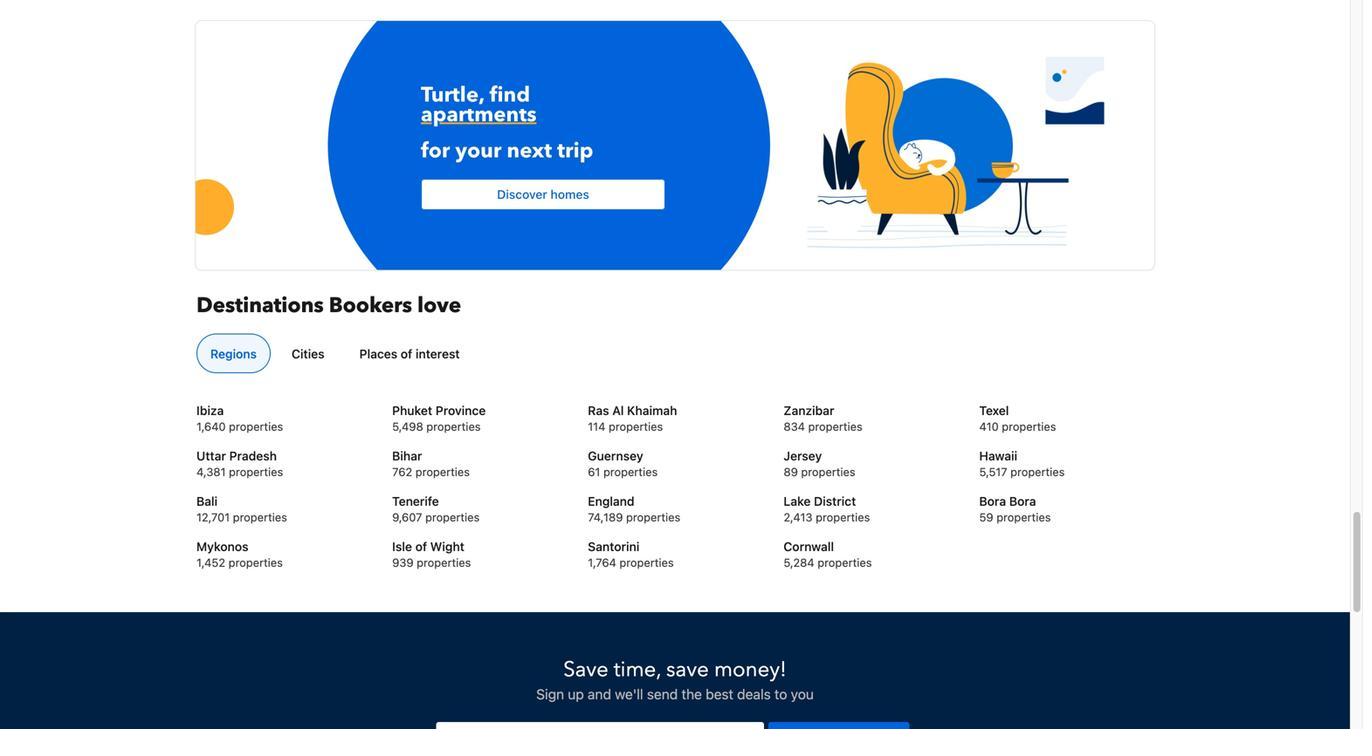 Task type: locate. For each thing, give the bounding box(es) containing it.
of inside isle of wight 939 properties
[[415, 540, 427, 554]]

properties inside cornwall 5,284 properties
[[818, 557, 872, 570]]

santorini link
[[588, 539, 762, 556]]

properties
[[229, 420, 283, 434], [426, 420, 481, 434], [609, 420, 663, 434], [808, 420, 863, 434], [1002, 420, 1056, 434], [229, 466, 283, 479], [415, 466, 470, 479], [603, 466, 658, 479], [801, 466, 855, 479], [1010, 466, 1065, 479], [233, 511, 287, 524], [425, 511, 480, 524], [626, 511, 680, 524], [816, 511, 870, 524], [997, 511, 1051, 524], [228, 557, 283, 570], [417, 557, 471, 570], [619, 557, 674, 570], [818, 557, 872, 570]]

turtle,
[[421, 81, 484, 110]]

properties right 59
[[997, 511, 1051, 524]]

tab list containing regions
[[189, 334, 1154, 375]]

properties down province
[[426, 420, 481, 434]]

guernsey
[[588, 449, 643, 464]]

zanzibar link
[[784, 403, 958, 420]]

uttar pradesh 4,381 properties
[[196, 449, 283, 479]]

bali 12,701 properties
[[196, 495, 287, 524]]

isle
[[392, 540, 412, 554]]

of right places
[[401, 347, 412, 361]]

discover homes
[[497, 187, 589, 202]]

apartments
[[421, 97, 537, 126]]

lake
[[784, 495, 811, 509]]

properties down mykonos link
[[228, 557, 283, 570]]

properties down khaimah
[[609, 420, 663, 434]]

isle of wight link
[[392, 539, 566, 556]]

of right 'isle'
[[415, 540, 427, 554]]

0 horizontal spatial of
[[401, 347, 412, 361]]

district
[[814, 495, 856, 509]]

Your email address email field
[[436, 723, 764, 730]]

you
[[791, 687, 814, 703]]

lake district 2,413 properties
[[784, 495, 870, 524]]

properties inside uttar pradesh 4,381 properties
[[229, 466, 283, 479]]

properties down cornwall link
[[818, 557, 872, 570]]

places
[[359, 347, 397, 361]]

cornwall 5,284 properties
[[784, 540, 872, 570]]

jersey link
[[784, 448, 958, 465]]

properties inside guernsey 61 properties
[[603, 466, 658, 479]]

properties down pradesh
[[229, 466, 283, 479]]

properties up pradesh
[[229, 420, 283, 434]]

destinations
[[196, 292, 324, 321]]

properties down zanzibar
[[808, 420, 863, 434]]

cornwall
[[784, 540, 834, 554]]

mykonos link
[[196, 539, 371, 556]]

114
[[588, 420, 606, 434]]

properties down wight
[[417, 557, 471, 570]]

of
[[401, 347, 412, 361], [415, 540, 427, 554]]

uttar
[[196, 449, 226, 464]]

up
[[568, 687, 584, 703]]

bora up 59
[[979, 495, 1006, 509]]

to
[[774, 687, 787, 703]]

properties inside bali 12,701 properties
[[233, 511, 287, 524]]

guernsey 61 properties
[[588, 449, 658, 479]]

properties up tenerife 9,607 properties
[[415, 466, 470, 479]]

tenerife link
[[392, 493, 566, 511]]

properties down jersey
[[801, 466, 855, 479]]

england link
[[588, 493, 762, 511]]

bora
[[979, 495, 1006, 509], [1009, 495, 1036, 509]]

tab list
[[189, 334, 1154, 375]]

1 vertical spatial of
[[415, 540, 427, 554]]

1 bora from the left
[[979, 495, 1006, 509]]

properties up hawaii 5,517 properties
[[1002, 420, 1056, 434]]

next
[[507, 137, 552, 165]]

59
[[979, 511, 993, 524]]

the
[[682, 687, 702, 703]]

interest
[[416, 347, 460, 361]]

tenerife 9,607 properties
[[392, 495, 480, 524]]

regions button
[[196, 334, 271, 374]]

properties inside the texel 410 properties
[[1002, 420, 1056, 434]]

cornwall link
[[784, 539, 958, 556]]

villas
[[421, 132, 473, 160]]

uttar pradesh link
[[196, 448, 371, 465]]

properties up wight
[[425, 511, 480, 524]]

mykonos
[[196, 540, 248, 554]]

properties down bali link
[[233, 511, 287, 524]]

jersey
[[784, 449, 822, 464]]

properties inside lake district 2,413 properties
[[816, 511, 870, 524]]

properties down district at the bottom right of page
[[816, 511, 870, 524]]

0 horizontal spatial bora
[[979, 495, 1006, 509]]

texel link
[[979, 403, 1153, 420]]

for your next trip
[[421, 137, 593, 165]]

properties down hawaii link
[[1010, 466, 1065, 479]]

lake district link
[[784, 493, 958, 511]]

bali link
[[196, 493, 371, 511]]

cities
[[292, 347, 324, 361]]

tenerife
[[392, 495, 439, 509]]

save
[[563, 656, 608, 685]]

texel 410 properties
[[979, 404, 1056, 434]]

properties down santorini link
[[619, 557, 674, 570]]

properties inside isle of wight 939 properties
[[417, 557, 471, 570]]

properties down england link
[[626, 511, 680, 524]]

phuket province 5,498 properties
[[392, 404, 486, 434]]

properties inside ras al khaimah 114 properties
[[609, 420, 663, 434]]

properties down guernsey
[[603, 466, 658, 479]]

1 horizontal spatial bora
[[1009, 495, 1036, 509]]

properties inside 'mykonos 1,452 properties'
[[228, 557, 283, 570]]

properties inside tenerife 9,607 properties
[[425, 511, 480, 524]]

al
[[612, 404, 624, 418]]

properties inside santorini 1,764 properties
[[619, 557, 674, 570]]

bora bora link
[[979, 493, 1153, 511]]

your
[[455, 137, 502, 165]]

regions
[[210, 347, 257, 361]]

bora down hawaii 5,517 properties
[[1009, 495, 1036, 509]]

places of interest button
[[345, 334, 474, 374]]

properties inside bora bora 59 properties
[[997, 511, 1051, 524]]

1 horizontal spatial of
[[415, 540, 427, 554]]

properties inside the ibiza 1,640 properties
[[229, 420, 283, 434]]

destinations bookers love
[[196, 292, 461, 321]]

0 vertical spatial of
[[401, 347, 412, 361]]

of inside button
[[401, 347, 412, 361]]

save time, save money! sign up and we'll send the best deals to you
[[536, 656, 814, 703]]



Task type: vqa. For each thing, say whether or not it's contained in the screenshot.


Task type: describe. For each thing, give the bounding box(es) containing it.
ras
[[588, 404, 609, 418]]

5,517
[[979, 466, 1007, 479]]

send
[[647, 687, 678, 703]]

texel
[[979, 404, 1009, 418]]

762
[[392, 466, 412, 479]]

save
[[666, 656, 709, 685]]

jersey 89 properties
[[784, 449, 855, 479]]

939
[[392, 557, 414, 570]]

89
[[784, 466, 798, 479]]

cities button
[[278, 334, 338, 374]]

bora bora 59 properties
[[979, 495, 1051, 524]]

ibiza 1,640 properties
[[196, 404, 283, 434]]

hawaii
[[979, 449, 1017, 464]]

1,640
[[196, 420, 226, 434]]

ras al khaimah link
[[588, 403, 762, 420]]

province
[[436, 404, 486, 418]]

pradesh
[[229, 449, 277, 464]]

properties inside the bihar 762 properties
[[415, 466, 470, 479]]

hawaii link
[[979, 448, 1153, 465]]

money!
[[714, 656, 787, 685]]

834
[[784, 420, 805, 434]]

zanzibar
[[784, 404, 834, 418]]

santorini 1,764 properties
[[588, 540, 674, 570]]

turtle, find
[[421, 81, 530, 110]]

find
[[490, 81, 530, 110]]

properties inside jersey 89 properties
[[801, 466, 855, 479]]

2 bora from the left
[[1009, 495, 1036, 509]]

england 74,189 properties
[[588, 495, 680, 524]]

trip
[[557, 137, 593, 165]]

khaimah
[[627, 404, 677, 418]]

apartments villas
[[421, 97, 537, 160]]

4,381
[[196, 466, 226, 479]]

5,284
[[784, 557, 814, 570]]

mykonos 1,452 properties
[[196, 540, 283, 570]]

bihar
[[392, 449, 422, 464]]

12,701
[[196, 511, 230, 524]]

homes
[[551, 187, 589, 202]]

9,607
[[392, 511, 422, 524]]

of for wight
[[415, 540, 427, 554]]

1,764
[[588, 557, 616, 570]]

properties inside hawaii 5,517 properties
[[1010, 466, 1065, 479]]

best
[[706, 687, 733, 703]]

isle of wight 939 properties
[[392, 540, 471, 570]]

5,498
[[392, 420, 423, 434]]

zanzibar 834 properties
[[784, 404, 863, 434]]

bihar link
[[392, 448, 566, 465]]

of for interest
[[401, 347, 412, 361]]

61
[[588, 466, 600, 479]]

ras al khaimah 114 properties
[[588, 404, 677, 434]]

bihar 762 properties
[[392, 449, 470, 479]]

wight
[[430, 540, 464, 554]]

1,452
[[196, 557, 225, 570]]

2,413
[[784, 511, 813, 524]]

deals
[[737, 687, 771, 703]]

bali
[[196, 495, 218, 509]]

guernsey link
[[588, 448, 762, 465]]

properties inside phuket province 5,498 properties
[[426, 420, 481, 434]]

england
[[588, 495, 635, 509]]

properties inside "england 74,189 properties"
[[626, 511, 680, 524]]

santorini
[[588, 540, 639, 554]]

time,
[[614, 656, 661, 685]]

places of interest
[[359, 347, 460, 361]]

sign
[[536, 687, 564, 703]]

ibiza
[[196, 404, 224, 418]]

ibiza link
[[196, 403, 371, 420]]

hawaii 5,517 properties
[[979, 449, 1065, 479]]

for
[[421, 137, 450, 165]]

properties inside zanzibar 834 properties
[[808, 420, 863, 434]]

we'll
[[615, 687, 643, 703]]

love
[[417, 292, 461, 321]]

phuket
[[392, 404, 432, 418]]

and
[[588, 687, 611, 703]]

bookers
[[329, 292, 412, 321]]



